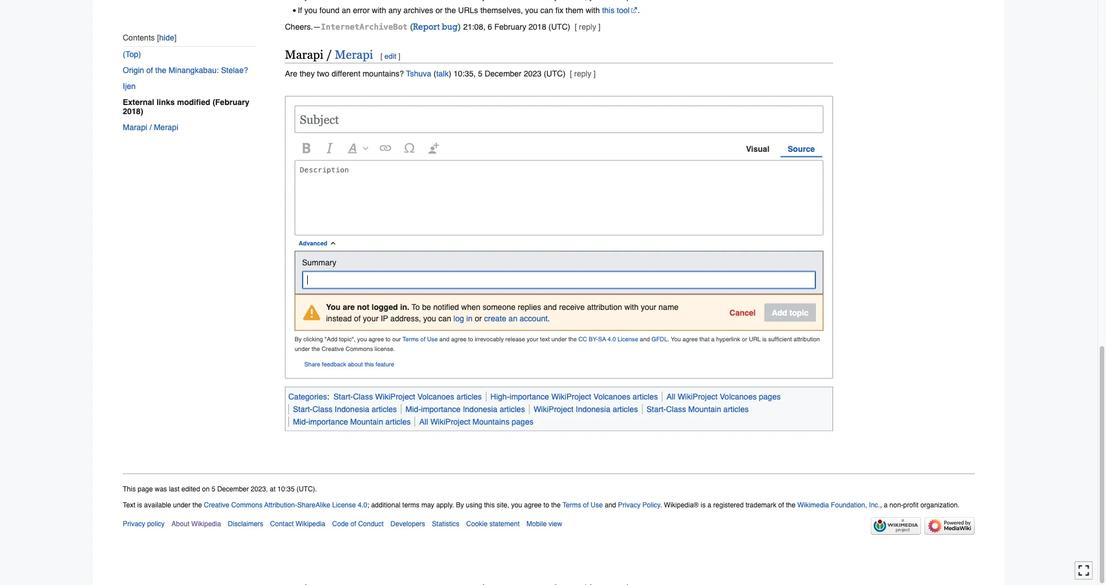 Task type: describe. For each thing, give the bounding box(es) containing it.
,
[[881, 502, 883, 510]]

source
[[788, 144, 815, 153]]

code of conduct
[[332, 520, 384, 528]]

0 vertical spatial by
[[295, 336, 302, 343]]

internetarchivebot link
[[321, 22, 408, 31]]

you right site, on the left of the page
[[511, 502, 523, 510]]

code of conduct link
[[332, 520, 384, 528]]

wikiproject down mid-importance indonesia articles link
[[431, 417, 471, 426]]

0 vertical spatial an
[[342, 5, 351, 15]]

a inside . you agree that a hyperlink or url is sufficient attribution under the creative commons license.
[[712, 336, 715, 343]]

( inside cheers.— internetarchivebot ( report bug ) 21:08, 6 february 2018 (utc) [ reply ]
[[410, 24, 413, 32]]

contact
[[270, 520, 294, 528]]

the left urls
[[445, 5, 456, 15]]

articles up mid-importance indonesia articles link
[[457, 392, 482, 401]]

0 horizontal spatial or
[[436, 5, 443, 15]]

1 horizontal spatial is
[[701, 502, 706, 510]]

powered by mediawiki image
[[925, 518, 975, 535]]

start-class mountain articles link
[[647, 405, 749, 414]]

and left privacy policy link
[[605, 502, 617, 510]]

articles down high-importance wikiproject volcanoes articles
[[613, 405, 638, 414]]

2 vertical spatial ]
[[594, 69, 596, 78]]

was
[[155, 485, 167, 493]]

of inside to be notified when someone replies and receive attribution with your name instead of your ip address, you can
[[354, 314, 361, 323]]

to
[[412, 302, 420, 312]]

. right tool
[[638, 5, 640, 15]]

Summary text field
[[302, 271, 817, 289]]

1 vertical spatial license
[[332, 502, 356, 510]]

policy
[[643, 502, 661, 510]]

mid-importance mountain articles link
[[293, 417, 411, 426]]

footer containing this page was last edited on 5 december 2023, at 10:35
[[123, 474, 975, 539]]

inc.
[[870, 502, 881, 510]]

articles down all wikiproject volcanoes pages "link"
[[724, 405, 749, 414]]

under inside . you agree that a hyperlink or url is sufficient attribution under the creative commons license.
[[295, 346, 310, 352]]

visual
[[747, 144, 770, 153]]

1 horizontal spatial with
[[586, 5, 600, 15]]

0 horizontal spatial commons
[[231, 502, 263, 510]]

0 horizontal spatial december
[[217, 485, 249, 493]]

. up sharealike
[[315, 485, 317, 493]]

you up 2018
[[526, 5, 538, 15]]

importance inside the start-class mountain articles mid-importance mountain articles
[[309, 417, 348, 426]]

edit link
[[385, 52, 397, 60]]

1 horizontal spatial this
[[484, 502, 495, 510]]

] inside cheers.— internetarchivebot ( report bug ) 21:08, 6 february 2018 (utc) [ reply ]
[[599, 22, 601, 31]]

attribution-
[[264, 502, 297, 510]]

1 horizontal spatial mountain
[[689, 405, 722, 414]]

profit
[[904, 502, 919, 510]]

high-importance wikiproject volcanoes articles link
[[491, 392, 658, 401]]

. you agree that a hyperlink or url is sufficient attribution under the creative commons license.
[[295, 336, 820, 352]]

privacy policy
[[123, 520, 165, 528]]

about wikipedia link
[[172, 520, 221, 528]]

in.
[[400, 302, 410, 312]]

statistics link
[[432, 520, 460, 528]]

0 horizontal spatial this
[[365, 361, 374, 368]]

someone
[[483, 302, 516, 312]]

agree inside . you agree that a hyperlink or url is sufficient attribution under the creative commons license.
[[683, 336, 698, 343]]

wikiproject up wikiproject indonesia articles link
[[552, 392, 592, 401]]

notified
[[434, 302, 459, 312]]

indonesia inside all wikiproject volcanoes pages start-class indonesia articles
[[335, 405, 370, 414]]

two
[[317, 69, 330, 78]]

page
[[138, 485, 153, 493]]

class for start-class mountain articles mid-importance mountain articles
[[667, 405, 687, 414]]

0 horizontal spatial with
[[372, 5, 386, 15]]

that
[[700, 336, 710, 343]]

them
[[566, 5, 584, 15]]

license.
[[375, 346, 395, 352]]

to be notified when someone replies and receive attribution with your name instead of your ip address, you can
[[326, 302, 679, 323]]

2 vertical spatial under
[[173, 502, 191, 510]]

organization.
[[921, 502, 960, 510]]

1 horizontal spatial can
[[541, 5, 554, 15]]

switch editor tab list
[[739, 136, 824, 160]]

articles down high-
[[500, 405, 525, 414]]

2 horizontal spatial to
[[544, 502, 550, 510]]

site,
[[497, 502, 510, 510]]

our
[[392, 336, 401, 343]]

code
[[332, 520, 349, 528]]

1 vertical spatial ]
[[398, 52, 401, 60]]

additional
[[371, 502, 401, 510]]

0 horizontal spatial is
[[137, 502, 142, 510]]

topic
[[790, 308, 809, 317]]

merapi link
[[335, 47, 373, 61]]

name
[[659, 302, 679, 312]]

log in link
[[454, 314, 473, 323]]

1 vertical spatial reply button
[[575, 69, 592, 78]]

source tab
[[785, 140, 818, 157]]

url
[[749, 336, 761, 343]]

0 vertical spatial your
[[641, 302, 657, 312]]

instead
[[326, 314, 352, 323]]

0 vertical spatial 4.0
[[608, 336, 616, 343]]

you right topic",
[[357, 336, 367, 343]]

topic",
[[339, 336, 356, 343]]

disclaimers
[[228, 520, 263, 528]]

address,
[[391, 314, 421, 323]]

categories
[[289, 392, 327, 401]]

0 horizontal spatial to
[[386, 336, 391, 343]]

1 vertical spatial reply
[[575, 69, 592, 78]]

:
[[327, 392, 329, 401]]

wikiproject down feature
[[375, 392, 415, 401]]

1 horizontal spatial (
[[434, 69, 436, 78]]

1 horizontal spatial marapi / merapi
[[285, 47, 373, 61]]

add
[[772, 308, 788, 317]]

. up text
[[548, 314, 550, 323]]

0 vertical spatial marapi
[[285, 47, 324, 61]]

importance for high-
[[510, 392, 549, 401]]

is inside . you agree that a hyperlink or url is sufficient attribution under the creative commons license.
[[763, 336, 767, 343]]

1 vertical spatial an
[[509, 314, 518, 323]]

mention a user image
[[428, 136, 439, 160]]

start-class wikiproject volcanoes articles
[[334, 392, 482, 401]]

marapi / merapi link
[[123, 119, 257, 135]]

last
[[169, 485, 180, 493]]

log
[[454, 314, 464, 323]]

1 horizontal spatial or
[[475, 314, 482, 323]]

. left wikipedia®
[[661, 502, 663, 510]]

the down edited
[[193, 502, 202, 510]]

by clicking "add topic", you agree to our terms of use and agree to irrevocably release your text under the cc by-sa 4.0 license and gfdl
[[295, 336, 668, 343]]

1 horizontal spatial license
[[618, 336, 639, 343]]

all wikiproject volcanoes pages start-class indonesia articles
[[293, 392, 781, 414]]

the left wikimedia
[[786, 502, 796, 510]]

1 horizontal spatial december
[[485, 69, 522, 78]]

1 vertical spatial creative
[[204, 502, 230, 510]]

developers
[[391, 520, 425, 528]]

tshuva
[[406, 69, 432, 78]]

this tool link
[[602, 5, 638, 15]]

wikiproject indonesia articles link
[[534, 405, 638, 414]]

stelae?
[[221, 66, 248, 75]]

agree down 'log'
[[451, 336, 467, 343]]

talk link
[[436, 69, 449, 78]]

volcanoes for start-class wikiproject volcanoes articles
[[418, 392, 455, 401]]

cheers.— internetarchivebot ( report bug ) 21:08, 6 february 2018 (utc) [ reply ]
[[285, 22, 601, 32]]

cookie statement
[[467, 520, 520, 528]]

log in or create an account .
[[454, 314, 550, 323]]

start-class indonesia articles link
[[293, 405, 397, 414]]

any
[[389, 5, 402, 15]]

21:08,
[[463, 22, 486, 31]]

1 horizontal spatial terms of use link
[[563, 502, 603, 510]]

0 horizontal spatial 5
[[212, 485, 215, 493]]

1 vertical spatial merapi
[[154, 123, 178, 132]]

0 horizontal spatial terms of use link
[[403, 336, 438, 343]]

a right ,
[[884, 502, 888, 510]]

a left registered
[[708, 502, 712, 510]]

1 horizontal spatial [
[[570, 69, 573, 78]]

logged
[[372, 302, 398, 312]]

contents hide
[[123, 33, 174, 42]]

volcanoes for high-importance wikiproject volcanoes articles
[[594, 392, 631, 401]]

(utc) inside cheers.— internetarchivebot ( report bug ) 21:08, 6 february 2018 (utc) [ reply ]
[[549, 22, 571, 31]]

1 horizontal spatial to
[[468, 336, 473, 343]]

contents
[[123, 33, 155, 42]]

gfdl link
[[652, 336, 668, 343]]

registered
[[714, 502, 744, 510]]

) inside cheers.— internetarchivebot ( report bug ) 21:08, 6 february 2018 (utc) [ reply ]
[[458, 24, 461, 32]]

1 vertical spatial by
[[456, 502, 464, 510]]

wikimedia foundation, inc. link
[[798, 502, 881, 510]]

mobile view
[[527, 520, 563, 528]]

1 horizontal spatial /
[[327, 47, 332, 61]]

mid- inside the start-class mountain articles mid-importance mountain articles
[[293, 417, 309, 426]]

found
[[320, 5, 340, 15]]

start- for start-class wikiproject volcanoes articles
[[334, 392, 353, 401]]

pages for all wikiproject volcanoes pages start-class indonesia articles
[[759, 392, 781, 401]]

tool
[[617, 5, 630, 15]]

may
[[422, 502, 435, 510]]

0 vertical spatial mid-
[[406, 405, 421, 414]]

1 vertical spatial privacy
[[123, 520, 145, 528]]

0 horizontal spatial mountain
[[350, 417, 383, 426]]

statement
[[490, 520, 520, 528]]

contact wikipedia link
[[270, 520, 326, 528]]

and inside to be notified when someone replies and receive attribution with your name instead of your ip address, you can
[[544, 302, 557, 312]]

external
[[123, 98, 154, 107]]

view
[[549, 520, 563, 528]]

at
[[270, 485, 276, 493]]

and down notified
[[440, 336, 450, 343]]

0 vertical spatial 5
[[478, 69, 483, 78]]

edit
[[385, 52, 397, 60]]

categories :
[[289, 392, 332, 401]]

class for start-class wikiproject volcanoes articles
[[353, 392, 373, 401]]

italic ⌘i image
[[324, 136, 335, 160]]



Task type: locate. For each thing, give the bounding box(es) containing it.
using
[[466, 502, 483, 510]]

use left privacy policy link
[[591, 502, 603, 510]]

(
[[410, 24, 413, 32], [434, 69, 436, 78]]

summary
[[302, 258, 336, 267]]

2 horizontal spatial with
[[625, 302, 639, 312]]

hide button
[[157, 33, 177, 42]]

all for mountains
[[420, 417, 428, 426]]

1 horizontal spatial 5
[[478, 69, 483, 78]]

by-
[[589, 336, 599, 343]]

february
[[495, 22, 527, 31]]

by left clicking
[[295, 336, 302, 343]]

is right text
[[137, 502, 142, 510]]

privacy left policy on the right of page
[[618, 502, 641, 510]]

commons up disclaimers
[[231, 502, 263, 510]]

1 horizontal spatial volcanoes
[[594, 392, 631, 401]]

1 horizontal spatial creative
[[322, 346, 344, 352]]

creative down "add
[[322, 346, 344, 352]]

2 horizontal spatial this
[[602, 5, 615, 15]]

marapi / merapi up two
[[285, 47, 373, 61]]

reply
[[579, 22, 597, 31], [575, 69, 592, 78]]

) left 21:08,
[[458, 24, 461, 32]]

volcanoes up mid-importance indonesia articles link
[[418, 392, 455, 401]]

0 horizontal spatial wikipedia
[[191, 520, 221, 528]]

0 vertical spatial or
[[436, 5, 443, 15]]

2 horizontal spatial volcanoes
[[720, 392, 757, 401]]

(utc) down fix
[[549, 22, 571, 31]]

creative down this page was last edited on 5 december 2023, at 10:35 (utc) .
[[204, 502, 230, 510]]

the inside . you agree that a hyperlink or url is sufficient attribution under the creative commons license.
[[312, 346, 320, 352]]

importance for mid-
[[421, 405, 461, 414]]

1 horizontal spatial marapi
[[285, 47, 324, 61]]

1 horizontal spatial start-
[[334, 392, 353, 401]]

link ⌘k image
[[380, 136, 391, 160]]

wikipedia®
[[664, 502, 699, 510]]

mid- down start-class wikiproject volcanoes articles link
[[406, 405, 421, 414]]

2 horizontal spatial ]
[[599, 22, 601, 31]]

archives
[[404, 5, 434, 15]]

)
[[458, 24, 461, 32], [449, 69, 452, 78]]

the inside origin of the minangkabau: stelae? link
[[155, 66, 166, 75]]

0 vertical spatial (
[[410, 24, 413, 32]]

attribution inside to be notified when someone replies and receive attribution with your name instead of your ip address, you can
[[587, 302, 623, 312]]

0 vertical spatial under
[[552, 336, 567, 343]]

or up cheers.— internetarchivebot ( report bug ) 21:08, 6 february 2018 (utc) [ reply ] at the top of page
[[436, 5, 443, 15]]

(utc) up sharealike
[[297, 485, 315, 493]]

you right if
[[305, 5, 317, 15]]

reply button down them
[[579, 22, 597, 31]]

links
[[157, 98, 175, 107]]

agree up mobile
[[524, 502, 542, 510]]

your down "you are not logged in."
[[363, 314, 379, 323]]

an
[[342, 5, 351, 15], [509, 314, 518, 323]]

2 horizontal spatial importance
[[510, 392, 549, 401]]

start- inside the start-class mountain articles mid-importance mountain articles
[[647, 405, 667, 414]]

0 horizontal spatial 4.0
[[358, 502, 368, 510]]

2 horizontal spatial your
[[641, 302, 657, 312]]

1 horizontal spatial use
[[591, 502, 603, 510]]

tshuva link
[[406, 69, 432, 78]]

1 vertical spatial terms of use link
[[563, 502, 603, 510]]

add topic button
[[765, 304, 817, 322]]

wikiproject up start-class mountain articles link
[[678, 392, 718, 401]]

1 vertical spatial marapi
[[123, 123, 147, 132]]

0 vertical spatial merapi
[[335, 47, 373, 61]]

the up view
[[551, 502, 561, 510]]

fullscreen image
[[1079, 565, 1090, 577]]

2 vertical spatial this
[[484, 502, 495, 510]]

1 vertical spatial or
[[475, 314, 482, 323]]

to
[[386, 336, 391, 343], [468, 336, 473, 343], [544, 502, 550, 510]]

can down notified
[[439, 314, 452, 323]]

articles down 'start-class wikiproject volcanoes articles'
[[372, 405, 397, 414]]

0 vertical spatial all
[[667, 392, 676, 401]]

with inside to be notified when someone replies and receive attribution with your name instead of your ip address, you can
[[625, 302, 639, 312]]

4.0 up code of conduct
[[358, 502, 368, 510]]

articles down start-class wikiproject volcanoes articles link
[[386, 417, 411, 426]]

under down clicking
[[295, 346, 310, 352]]

sufficient
[[769, 336, 792, 343]]

wikipedia for contact wikipedia
[[296, 520, 326, 528]]

with left any
[[372, 5, 386, 15]]

0 vertical spatial attribution
[[587, 302, 623, 312]]

be
[[422, 302, 431, 312]]

special character image
[[404, 136, 415, 160]]

0 horizontal spatial privacy
[[123, 520, 145, 528]]

in
[[467, 314, 473, 323]]

the left cc
[[569, 336, 577, 343]]

you inside to be notified when someone replies and receive attribution with your name instead of your ip address, you can
[[424, 314, 436, 323]]

Subject text field
[[295, 106, 824, 133]]

1 vertical spatial /
[[150, 123, 152, 132]]

or left url
[[742, 336, 748, 343]]

wikipedia right about
[[191, 520, 221, 528]]

1 horizontal spatial importance
[[421, 405, 461, 414]]

1 vertical spatial importance
[[421, 405, 461, 414]]

1 vertical spatial )
[[449, 69, 452, 78]]

0 vertical spatial ]
[[599, 22, 601, 31]]

0 horizontal spatial volcanoes
[[418, 392, 455, 401]]

1 volcanoes from the left
[[418, 392, 455, 401]]

mountain down all wikiproject volcanoes pages "link"
[[689, 405, 722, 414]]

2 horizontal spatial class
[[667, 405, 687, 414]]

internetarchivebot
[[321, 22, 408, 31]]

themselves,
[[481, 5, 523, 15]]

0 horizontal spatial all
[[420, 417, 428, 426]]

attribution inside . you agree that a hyperlink or url is sufficient attribution under the creative commons license.
[[794, 336, 820, 343]]

2 vertical spatial importance
[[309, 417, 348, 426]]

2 volcanoes from the left
[[594, 392, 631, 401]]

. inside . you agree that a hyperlink or url is sufficient attribution under the creative commons license.
[[668, 336, 670, 343]]

indonesia
[[335, 405, 370, 414], [463, 405, 498, 414], [576, 405, 611, 414]]

pages inside all wikiproject volcanoes pages start-class indonesia articles
[[759, 392, 781, 401]]

marapi up they
[[285, 47, 324, 61]]

create an account link
[[484, 314, 548, 323]]

Description text field
[[295, 161, 823, 235]]

3 volcanoes from the left
[[720, 392, 757, 401]]

1 horizontal spatial your
[[527, 336, 539, 343]]

1 vertical spatial attribution
[[794, 336, 820, 343]]

1 horizontal spatial attribution
[[794, 336, 820, 343]]

start- inside all wikiproject volcanoes pages start-class indonesia articles
[[293, 405, 313, 414]]

6
[[488, 22, 492, 31]]

the down clicking
[[312, 346, 320, 352]]

your
[[641, 302, 657, 312], [363, 314, 379, 323], [527, 336, 539, 343]]

0 horizontal spatial pages
[[512, 417, 534, 426]]

statistics
[[432, 520, 460, 528]]

ijen link
[[123, 78, 257, 94]]

1 horizontal spatial an
[[509, 314, 518, 323]]

0 vertical spatial you
[[326, 302, 341, 312]]

0 horizontal spatial marapi / merapi
[[123, 123, 178, 132]]

they
[[300, 69, 315, 78]]

commons
[[346, 346, 373, 352], [231, 502, 263, 510]]

sharealike
[[297, 502, 331, 510]]

0 vertical spatial creative
[[322, 346, 344, 352]]

1 vertical spatial under
[[295, 346, 310, 352]]

0 horizontal spatial you
[[326, 302, 341, 312]]

this right about
[[365, 361, 374, 368]]

commons down topic",
[[346, 346, 373, 352]]

share feedback about this feature link
[[304, 361, 394, 368]]

external links modified (february 2018)
[[123, 98, 250, 116]]

(utc) inside footer
[[297, 485, 315, 493]]

2 horizontal spatial start-
[[647, 405, 667, 414]]

class up the start-class indonesia articles link
[[353, 392, 373, 401]]

can left fix
[[541, 5, 554, 15]]

the right origin
[[155, 66, 166, 75]]

wikiproject inside all wikiproject volcanoes pages start-class indonesia articles
[[678, 392, 718, 401]]

add topic
[[772, 308, 809, 317]]

you inside . you agree that a hyperlink or url is sufficient attribution under the creative commons license.
[[671, 336, 681, 343]]

error
[[353, 5, 370, 15]]

can inside to be notified when someone replies and receive attribution with your name instead of your ip address, you can
[[439, 314, 452, 323]]

all up start-class mountain articles link
[[667, 392, 676, 401]]

indonesia up all wikiproject mountains pages
[[463, 405, 498, 414]]

1 vertical spatial marapi / merapi
[[123, 123, 178, 132]]

1 horizontal spatial terms
[[563, 502, 581, 510]]

1 horizontal spatial )
[[458, 24, 461, 32]]

1 horizontal spatial wikipedia
[[296, 520, 326, 528]]

start- for start-class mountain articles mid-importance mountain articles
[[647, 405, 667, 414]]

reply down them
[[579, 22, 597, 31]]

attribution right the sufficient
[[794, 336, 820, 343]]

0 vertical spatial reply
[[579, 22, 597, 31]]

1 vertical spatial your
[[363, 314, 379, 323]]

report
[[413, 24, 440, 32]]

0 horizontal spatial )
[[449, 69, 452, 78]]

under right text
[[552, 336, 567, 343]]

pages for all wikiproject mountains pages
[[512, 417, 534, 426]]

1 horizontal spatial class
[[353, 392, 373, 401]]

/ down external
[[150, 123, 152, 132]]

or inside . you agree that a hyperlink or url is sufficient attribution under the creative commons license.
[[742, 336, 748, 343]]

1 horizontal spatial commons
[[346, 346, 373, 352]]

importance down 'start-class wikiproject volcanoes articles'
[[421, 405, 461, 414]]

footer
[[123, 474, 975, 539]]

0 horizontal spatial use
[[427, 336, 438, 343]]

minangkabau:
[[169, 66, 219, 75]]

wikiproject
[[375, 392, 415, 401], [552, 392, 592, 401], [678, 392, 718, 401], [534, 405, 574, 414], [431, 417, 471, 426]]

all inside all wikiproject volcanoes pages start-class indonesia articles
[[667, 392, 676, 401]]

terms of use link
[[403, 336, 438, 343], [563, 502, 603, 510]]

different
[[332, 69, 361, 78]]

december left 2023,
[[217, 485, 249, 493]]

is right url
[[763, 336, 767, 343]]

mid- down the categories link
[[293, 417, 309, 426]]

1 vertical spatial december
[[217, 485, 249, 493]]

agree
[[369, 336, 384, 343], [451, 336, 467, 343], [683, 336, 698, 343], [524, 502, 542, 510]]

replies
[[518, 302, 542, 312]]

0 horizontal spatial importance
[[309, 417, 348, 426]]

your left text
[[527, 336, 539, 343]]

2 horizontal spatial [
[[575, 22, 577, 31]]

mid-
[[406, 405, 421, 414], [293, 417, 309, 426]]

wikipedia down sharealike
[[296, 520, 326, 528]]

advanced button
[[295, 236, 341, 251]]

0 horizontal spatial terms
[[403, 336, 419, 343]]

disclaimers link
[[228, 520, 263, 528]]

you down be
[[424, 314, 436, 323]]

license right the sa on the bottom of page
[[618, 336, 639, 343]]

cancel button
[[726, 304, 760, 322]]

( right tshuva
[[434, 69, 436, 78]]

a right that
[[712, 336, 715, 343]]

to left irrevocably at the left of page
[[468, 336, 473, 343]]

class inside all wikiproject volcanoes pages start-class indonesia articles
[[313, 405, 333, 414]]

contact wikipedia
[[270, 520, 326, 528]]

class inside the start-class mountain articles mid-importance mountain articles
[[667, 405, 687, 414]]

all wikiproject volcanoes pages link
[[667, 392, 781, 401]]

0 vertical spatial december
[[485, 69, 522, 78]]

(utc) right 2023
[[544, 69, 566, 78]]

0 horizontal spatial /
[[150, 123, 152, 132]]

1 horizontal spatial under
[[295, 346, 310, 352]]

december left 2023
[[485, 69, 522, 78]]

reply button right 2023
[[575, 69, 592, 78]]

bold ⌘b image
[[301, 136, 313, 160]]

3 indonesia from the left
[[576, 405, 611, 414]]

hyperlink
[[717, 336, 741, 343]]

1 vertical spatial (utc)
[[544, 69, 566, 78]]

cheers.—
[[285, 22, 321, 31]]

1 vertical spatial pages
[[512, 417, 534, 426]]

you up 'instead'
[[326, 302, 341, 312]]

2023,
[[251, 485, 268, 493]]

0 vertical spatial this
[[602, 5, 615, 15]]

[ left the edit
[[381, 52, 383, 60]]

license
[[618, 336, 639, 343], [332, 502, 356, 510]]

articles up start-class mountain articles link
[[633, 392, 658, 401]]

your left "name"
[[641, 302, 657, 312]]

text
[[123, 502, 135, 510]]

0 horizontal spatial by
[[295, 336, 302, 343]]

agree up license. at the left bottom of page
[[369, 336, 384, 343]]

by
[[295, 336, 302, 343], [456, 502, 464, 510]]

1 vertical spatial use
[[591, 502, 603, 510]]

with right them
[[586, 5, 600, 15]]

[ inside cheers.— internetarchivebot ( report bug ) 21:08, 6 february 2018 (utc) [ reply ]
[[575, 22, 577, 31]]

marapi / merapi inside marapi / merapi link
[[123, 123, 178, 132]]

of
[[146, 66, 153, 75], [354, 314, 361, 323], [421, 336, 426, 343], [583, 502, 589, 510], [779, 502, 785, 510], [351, 520, 356, 528]]

indonesia down the high-importance wikiproject volcanoes articles link
[[576, 405, 611, 414]]

under down "last"
[[173, 502, 191, 510]]

terms
[[403, 502, 420, 510]]

0 vertical spatial reply button
[[579, 22, 597, 31]]

attribution up the sa on the bottom of page
[[587, 302, 623, 312]]

wikimedia foundation image
[[871, 518, 922, 535]]

articles inside all wikiproject volcanoes pages start-class indonesia articles
[[372, 405, 397, 414]]

modified
[[177, 98, 210, 107]]

you right gfdl
[[671, 336, 681, 343]]

mid-importance indonesia articles
[[406, 405, 525, 414]]

privacy policy link
[[618, 502, 661, 510]]

you
[[305, 5, 317, 15], [526, 5, 538, 15], [424, 314, 436, 323], [357, 336, 367, 343], [511, 502, 523, 510]]

is right wikipedia®
[[701, 502, 706, 510]]

license up code
[[332, 502, 356, 510]]

marapi / merapi down 2018)
[[123, 123, 178, 132]]

use down be
[[427, 336, 438, 343]]

0 vertical spatial terms
[[403, 336, 419, 343]]

1 wikipedia from the left
[[191, 520, 221, 528]]

2 vertical spatial or
[[742, 336, 748, 343]]

an left error
[[342, 5, 351, 15]]

not
[[357, 302, 370, 312]]

/ up two
[[327, 47, 332, 61]]

volcanoes inside all wikiproject volcanoes pages start-class indonesia articles
[[720, 392, 757, 401]]

0 vertical spatial importance
[[510, 392, 549, 401]]

non-
[[890, 502, 904, 510]]

about
[[172, 520, 190, 528]]

fix
[[556, 5, 564, 15]]

1 vertical spatial 4.0
[[358, 502, 368, 510]]

release
[[506, 336, 525, 343]]

mountain down the start-class indonesia articles link
[[350, 417, 383, 426]]

1 vertical spatial terms
[[563, 502, 581, 510]]

and
[[544, 302, 557, 312], [440, 336, 450, 343], [640, 336, 650, 343], [605, 502, 617, 510]]

all for volcanoes
[[667, 392, 676, 401]]

2 indonesia from the left
[[463, 405, 498, 414]]

by left using
[[456, 502, 464, 510]]

( down archives at top left
[[410, 24, 413, 32]]

text is available under the creative commons attribution-sharealike license 4.0 ; additional terms may apply.  by using this site, you agree to the terms of use and privacy policy . wikipedia® is a registered trademark of the wikimedia foundation, inc. , a non-profit organization.
[[123, 502, 960, 510]]

indonesia up mid-importance mountain articles 'link'
[[335, 405, 370, 414]]

an right create on the left of page
[[509, 314, 518, 323]]

terms
[[403, 336, 419, 343], [563, 502, 581, 510]]

0 vertical spatial /
[[327, 47, 332, 61]]

merapi
[[335, 47, 373, 61], [154, 123, 178, 132]]

importance down the start-class indonesia articles link
[[309, 417, 348, 426]]

1 horizontal spatial privacy
[[618, 502, 641, 510]]

december
[[485, 69, 522, 78], [217, 485, 249, 493]]

when
[[462, 302, 481, 312]]

0 vertical spatial use
[[427, 336, 438, 343]]

commons inside . you agree that a hyperlink or url is sufficient attribution under the creative commons license.
[[346, 346, 373, 352]]

0 vertical spatial pages
[[759, 392, 781, 401]]

2 vertical spatial your
[[527, 336, 539, 343]]

2 wikipedia from the left
[[296, 520, 326, 528]]

0 horizontal spatial can
[[439, 314, 452, 323]]

merapi up different
[[335, 47, 373, 61]]

reply inside cheers.— internetarchivebot ( report bug ) 21:08, 6 february 2018 (utc) [ reply ]
[[579, 22, 597, 31]]

5 right 10:35,
[[478, 69, 483, 78]]

feedback
[[322, 361, 346, 368]]

talk
[[436, 69, 449, 78]]

bug
[[442, 24, 458, 32]]

wikipedia for about wikipedia
[[191, 520, 221, 528]]

creative inside . you agree that a hyperlink or url is sufficient attribution under the creative commons license.
[[322, 346, 344, 352]]

class down :
[[313, 405, 333, 414]]

wikiproject down the high-importance wikiproject volcanoes articles link
[[534, 405, 574, 414]]

and left gfdl
[[640, 336, 650, 343]]

1 horizontal spatial all
[[667, 392, 676, 401]]

agree left that
[[683, 336, 698, 343]]

marapi down 2018)
[[123, 123, 147, 132]]

4.0 right the sa on the bottom of page
[[608, 336, 616, 343]]

1 vertical spatial [
[[381, 52, 383, 60]]

wikimedia
[[798, 502, 830, 510]]

0 horizontal spatial merapi
[[154, 123, 178, 132]]

0 horizontal spatial start-
[[293, 405, 313, 414]]

1 indonesia from the left
[[335, 405, 370, 414]]

4.0
[[608, 336, 616, 343], [358, 502, 368, 510]]

0 horizontal spatial an
[[342, 5, 351, 15]]

merapi down links
[[154, 123, 178, 132]]

gfdl
[[652, 336, 668, 343]]

0 vertical spatial [
[[575, 22, 577, 31]]

with left "name"
[[625, 302, 639, 312]]

mobile
[[527, 520, 547, 528]]

ijen
[[123, 82, 136, 91]]

high-
[[491, 392, 510, 401]]



Task type: vqa. For each thing, say whether or not it's contained in the screenshot.
You within . You agree that a hyperlink or URL is sufficient attribution under the Creative Commons license.
yes



